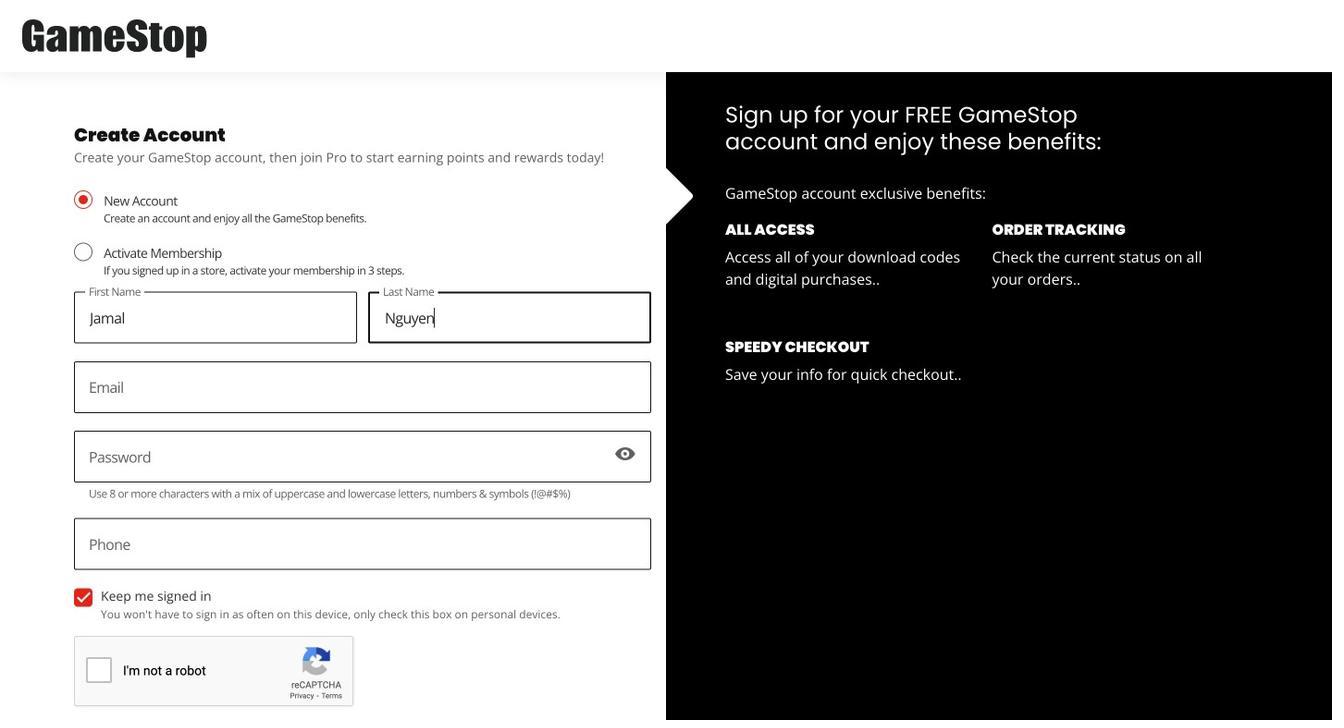 Task type: vqa. For each thing, say whether or not it's contained in the screenshot.
'GameStop' image on the left top
yes



Task type: locate. For each thing, give the bounding box(es) containing it.
None password field
[[74, 431, 651, 483]]

gamestop image
[[22, 17, 207, 61]]

None text field
[[74, 292, 357, 344], [74, 519, 651, 570], [74, 292, 357, 344], [74, 519, 651, 570]]

None text field
[[368, 292, 651, 344], [74, 362, 651, 413], [368, 292, 651, 344], [74, 362, 651, 413]]



